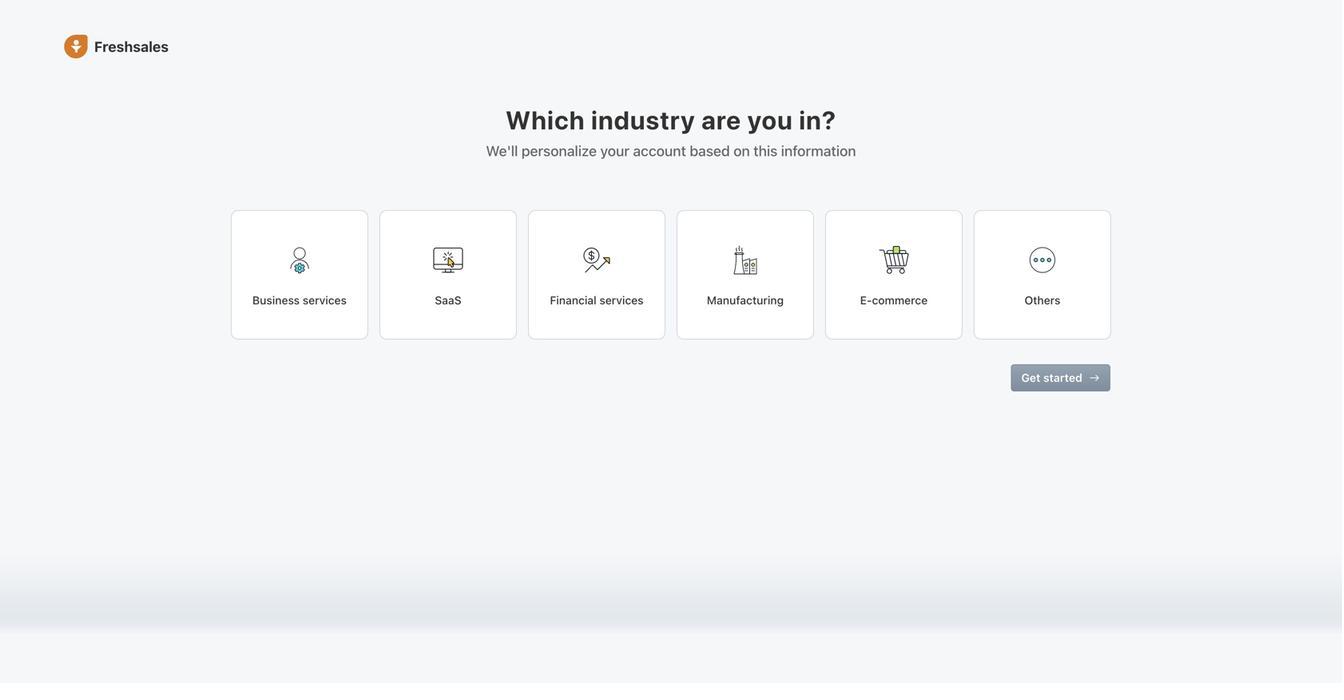 Task type: describe. For each thing, give the bounding box(es) containing it.
widgetz.io
[[555, 338, 606, 349]]

e-
[[860, 294, 872, 307]]

business services
[[253, 294, 347, 307]]

to
[[357, 254, 366, 265]]

marketplace
[[142, 587, 205, 600]]

based
[[690, 142, 730, 159]]

widgetz.io (sample)
[[555, 338, 651, 349]]

manufacturing icon image
[[726, 241, 765, 279]]

freshsales
[[94, 38, 169, 55]]

Search your CRM... text field
[[70, 39, 230, 66]]

click to add tags
[[331, 254, 410, 265]]

mng settings image
[[259, 290, 270, 301]]

sales qualified lead
[[315, 197, 424, 210]]

interested
[[875, 200, 922, 211]]

add meeting
[[368, 589, 427, 600]]

apps
[[100, 587, 126, 600]]

contacted link
[[644, 195, 812, 215]]

no
[[355, 568, 368, 579]]

in
[[129, 587, 139, 600]]

services for business services
[[303, 294, 347, 307]]

jane.
[[484, 568, 508, 579]]

you
[[748, 105, 793, 135]]

email
[[792, 322, 816, 333]]

new link
[[475, 195, 644, 215]]

container_wx8msf4aqz5i3rn1 image
[[323, 576, 339, 592]]

sales qualified lead link
[[315, 190, 438, 212]]

qualified inside button
[[1047, 200, 1088, 211]]

business
[[253, 294, 300, 307]]

e-commerce icon image
[[875, 241, 913, 279]]

meeting
[[389, 589, 427, 600]]

product logo freshsales image
[[64, 35, 88, 59]]

tags
[[389, 254, 410, 265]]

janesampleton@gmail.com link
[[792, 336, 918, 352]]

we'll
[[486, 142, 518, 159]]

usa
[[408, 339, 428, 350]]

arizona,
[[366, 339, 405, 350]]

saas
[[435, 294, 462, 307]]

add
[[368, 589, 387, 600]]

contacted
[[709, 200, 757, 211]]

glendale, arizona, usa
[[319, 339, 428, 350]]

personalize
[[522, 142, 597, 159]]

financial services
[[550, 294, 644, 307]]

qualified link
[[981, 196, 1150, 215]]

glendale,
[[319, 339, 364, 350]]



Task type: vqa. For each thing, say whether or not it's contained in the screenshot.
We'll
yes



Task type: locate. For each thing, give the bounding box(es) containing it.
files
[[100, 554, 124, 567]]

sales
[[315, 197, 344, 210]]

on
[[734, 142, 750, 159]]

financial services icon image
[[578, 241, 616, 279]]

0 horizontal spatial qualified
[[347, 197, 395, 210]]

which
[[506, 105, 585, 135]]

commerce
[[872, 294, 928, 307]]

1 services from the left
[[303, 294, 347, 307]]

email janesampleton@gmail.com
[[792, 322, 918, 349]]

others
[[1025, 294, 1061, 307]]

qualified up others icon
[[1047, 200, 1088, 211]]

click
[[331, 254, 354, 265]]

qualified left lead
[[347, 197, 395, 210]]

2 services from the left
[[600, 294, 644, 307]]

interested button
[[812, 196, 981, 215]]

lead
[[398, 197, 424, 210]]

services up (sample)
[[600, 294, 644, 307]]

are
[[702, 105, 742, 135]]

(sample)
[[609, 338, 651, 349]]

services
[[303, 294, 347, 307], [600, 294, 644, 307]]

others icon image
[[1024, 241, 1062, 279]]

industry
[[591, 105, 696, 135]]

e-commerce
[[860, 294, 928, 307]]

financial
[[550, 294, 597, 307]]

which industry are you in? we'll personalize your account based on this information
[[486, 105, 856, 159]]

phone element
[[10, 615, 42, 647]]

upcoming
[[370, 568, 415, 579]]

phone image
[[18, 623, 34, 639]]

information
[[781, 142, 856, 159]]

janesampleton@gmail.com
[[792, 338, 918, 349]]

services for financial services
[[600, 294, 644, 307]]

your
[[601, 142, 630, 159]]

qualified
[[347, 197, 395, 210], [1047, 200, 1088, 211]]

widgetz.io (sample) link
[[555, 338, 651, 349]]

in?
[[799, 105, 837, 135]]

services down click
[[303, 294, 347, 307]]

glendale, arizona, usa link
[[319, 339, 428, 350]]

0 horizontal spatial services
[[303, 294, 347, 307]]

interested link
[[812, 196, 981, 215]]

add meeting link
[[355, 588, 508, 602]]

saas icon image
[[429, 241, 468, 279]]

add
[[369, 254, 387, 265]]

new
[[554, 200, 574, 211]]

container_wx8msf4aqz5i3rn1 image
[[355, 590, 364, 599]]

with
[[462, 568, 481, 579]]

manufacturing
[[707, 294, 784, 307]]

this
[[754, 142, 778, 159]]

meetings
[[418, 568, 459, 579]]

account
[[633, 142, 686, 159]]

business services icon image
[[281, 241, 319, 279]]

qualified button
[[981, 196, 1150, 215]]

apps in marketplace
[[100, 587, 205, 600]]

1 horizontal spatial qualified
[[1047, 200, 1088, 211]]

1 horizontal spatial services
[[600, 294, 644, 307]]

no upcoming meetings with jane.
[[355, 568, 508, 579]]



